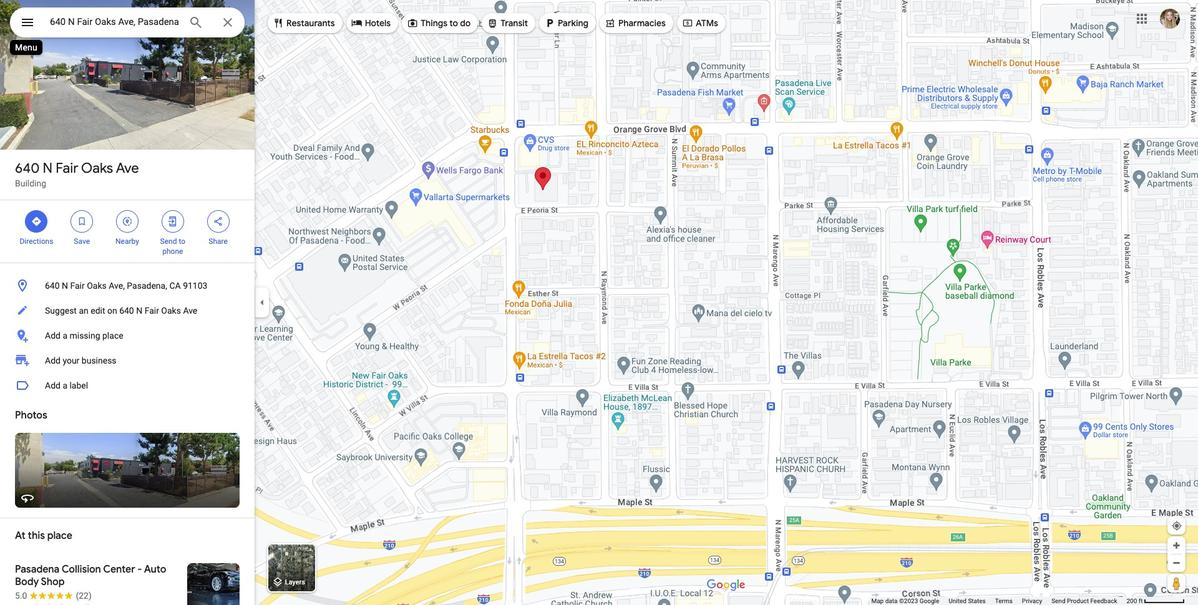 Task type: locate. For each thing, give the bounding box(es) containing it.
5.0
[[15, 591, 27, 601]]

google
[[920, 598, 939, 605]]

hotels
[[365, 17, 391, 29]]

1 vertical spatial place
[[47, 530, 72, 542]]

1 add from the top
[[45, 331, 60, 341]]

to up phone on the top
[[179, 237, 185, 246]]

send up phone on the top
[[160, 237, 177, 246]]

1 vertical spatial add
[[45, 356, 60, 366]]

a left missing
[[63, 331, 67, 341]]

640 n fair oaks ave, pasadena, ca 91103
[[45, 281, 207, 291]]

1 vertical spatial a
[[63, 381, 67, 391]]

ave
[[116, 160, 139, 177], [183, 306, 197, 316]]

 transit
[[487, 16, 528, 30]]

None field
[[50, 14, 178, 29]]

parking
[[558, 17, 588, 29]]

0 horizontal spatial place
[[47, 530, 72, 542]]

pasadena
[[15, 563, 59, 576]]

200 ft button
[[1127, 598, 1185, 605]]

oaks left the ave,
[[87, 281, 107, 291]]

640 up building
[[15, 160, 40, 177]]

a for label
[[63, 381, 67, 391]]

data
[[885, 598, 898, 605]]

united states
[[949, 598, 986, 605]]


[[351, 16, 362, 30]]

place down on
[[102, 331, 123, 341]]

0 horizontal spatial send
[[160, 237, 177, 246]]

zoom out image
[[1172, 558, 1181, 568]]


[[605, 16, 616, 30]]

1 horizontal spatial 640
[[45, 281, 60, 291]]


[[487, 16, 498, 30]]

product
[[1067, 598, 1089, 605]]

footer
[[871, 597, 1127, 605]]

ave,
[[109, 281, 125, 291]]

body
[[15, 576, 39, 588]]

center
[[103, 563, 135, 576]]

2 vertical spatial oaks
[[161, 306, 181, 316]]

0 vertical spatial to
[[449, 17, 458, 29]]

show street view coverage image
[[1168, 574, 1186, 593]]

640 right on
[[119, 306, 134, 316]]


[[273, 16, 284, 30]]

add down suggest
[[45, 331, 60, 341]]

states
[[968, 598, 986, 605]]

united states button
[[949, 597, 986, 605]]

to left do
[[449, 17, 458, 29]]

ave inside button
[[183, 306, 197, 316]]

640 inside 640 n fair oaks ave building
[[15, 160, 40, 177]]

do
[[460, 17, 471, 29]]

edit
[[91, 306, 105, 316]]

fair inside 640 n fair oaks ave building
[[56, 160, 78, 177]]

0 horizontal spatial n
[[43, 160, 53, 177]]

1 a from the top
[[63, 331, 67, 341]]

640 for ave,
[[45, 281, 60, 291]]

1 horizontal spatial to
[[449, 17, 458, 29]]

1 vertical spatial send
[[1052, 598, 1065, 605]]

0 horizontal spatial to
[[179, 237, 185, 246]]

0 vertical spatial oaks
[[81, 160, 113, 177]]

1 vertical spatial fair
[[70, 281, 85, 291]]

ave inside 640 n fair oaks ave building
[[116, 160, 139, 177]]

ca
[[169, 281, 181, 291]]

oaks inside 640 n fair oaks ave building
[[81, 160, 113, 177]]

send
[[160, 237, 177, 246], [1052, 598, 1065, 605]]

a left label at the left
[[63, 381, 67, 391]]

send left product
[[1052, 598, 1065, 605]]

640 inside 640 n fair oaks ave, pasadena, ca 91103 button
[[45, 281, 60, 291]]


[[31, 215, 42, 228]]

send inside send to phone
[[160, 237, 177, 246]]

2 add from the top
[[45, 356, 60, 366]]

 parking
[[544, 16, 588, 30]]

2 vertical spatial add
[[45, 381, 60, 391]]

2 vertical spatial n
[[136, 306, 142, 316]]

ave down 91103
[[183, 306, 197, 316]]

1 vertical spatial oaks
[[87, 281, 107, 291]]

 pharmacies
[[605, 16, 666, 30]]

2 horizontal spatial 640
[[119, 306, 134, 316]]

 restaurants
[[273, 16, 335, 30]]

0 vertical spatial ave
[[116, 160, 139, 177]]

n inside 640 n fair oaks ave building
[[43, 160, 53, 177]]

0 vertical spatial a
[[63, 331, 67, 341]]

n up building
[[43, 160, 53, 177]]

collapse side panel image
[[255, 296, 269, 310]]

1 vertical spatial 640
[[45, 281, 60, 291]]

feedback
[[1090, 598, 1117, 605]]

1 horizontal spatial n
[[62, 281, 68, 291]]

2 horizontal spatial n
[[136, 306, 142, 316]]

pasadena,
[[127, 281, 167, 291]]

to inside  things to do
[[449, 17, 458, 29]]

nearby
[[115, 237, 139, 246]]

n up suggest
[[62, 281, 68, 291]]

building
[[15, 178, 46, 188]]

share
[[209, 237, 228, 246]]

send inside button
[[1052, 598, 1065, 605]]

oaks
[[81, 160, 113, 177], [87, 281, 107, 291], [161, 306, 181, 316]]

0 vertical spatial 640
[[15, 160, 40, 177]]

0 horizontal spatial ave
[[116, 160, 139, 177]]

fair
[[56, 160, 78, 177], [70, 281, 85, 291], [145, 306, 159, 316]]

add left your on the left bottom of the page
[[45, 356, 60, 366]]

640
[[15, 160, 40, 177], [45, 281, 60, 291], [119, 306, 134, 316]]

0 horizontal spatial 640
[[15, 160, 40, 177]]

fair down pasadena,
[[145, 306, 159, 316]]

a
[[63, 331, 67, 341], [63, 381, 67, 391]]

add inside 'link'
[[45, 356, 60, 366]]

a for missing
[[63, 331, 67, 341]]

add
[[45, 331, 60, 341], [45, 356, 60, 366], [45, 381, 60, 391]]

restaurants
[[286, 17, 335, 29]]

ft
[[1139, 598, 1143, 605]]

 things to do
[[407, 16, 471, 30]]

-
[[137, 563, 142, 576]]

640 N Fair Oaks Ave, Pasadena, CA 91103 field
[[10, 7, 245, 37]]

add for add your business
[[45, 356, 60, 366]]

0 vertical spatial fair
[[56, 160, 78, 177]]

at
[[15, 530, 25, 542]]

ave up the 
[[116, 160, 139, 177]]

1 vertical spatial n
[[62, 281, 68, 291]]

 atms
[[682, 16, 718, 30]]

to
[[449, 17, 458, 29], [179, 237, 185, 246]]

oaks down ca
[[161, 306, 181, 316]]

0 vertical spatial add
[[45, 331, 60, 341]]

0 vertical spatial place
[[102, 331, 123, 341]]

add left label at the left
[[45, 381, 60, 391]]

 button
[[10, 7, 45, 40]]

3 add from the top
[[45, 381, 60, 391]]

2 a from the top
[[63, 381, 67, 391]]

1 horizontal spatial send
[[1052, 598, 1065, 605]]

n
[[43, 160, 53, 177], [62, 281, 68, 291], [136, 306, 142, 316]]

0 vertical spatial send
[[160, 237, 177, 246]]

1 horizontal spatial place
[[102, 331, 123, 341]]

640 up suggest
[[45, 281, 60, 291]]

n down pasadena,
[[136, 306, 142, 316]]

2 vertical spatial fair
[[145, 306, 159, 316]]

fair up 
[[56, 160, 78, 177]]

pasadena collision center - auto body shop
[[15, 563, 166, 588]]

0 vertical spatial n
[[43, 160, 53, 177]]

1 vertical spatial to
[[179, 237, 185, 246]]

n for ave
[[43, 160, 53, 177]]

none field inside 640 n fair oaks ave, pasadena, ca 91103 field
[[50, 14, 178, 29]]

to inside send to phone
[[179, 237, 185, 246]]

1 vertical spatial ave
[[183, 306, 197, 316]]

91103
[[183, 281, 207, 291]]

640 for ave
[[15, 160, 40, 177]]

©2023
[[899, 598, 918, 605]]

2 vertical spatial 640
[[119, 306, 134, 316]]

oaks for ave
[[81, 160, 113, 177]]

at this place
[[15, 530, 72, 542]]

photos
[[15, 409, 47, 422]]

oaks up 
[[81, 160, 113, 177]]

fair up the 'an'
[[70, 281, 85, 291]]

shop
[[41, 576, 65, 588]]

5.0 stars 22 reviews image
[[15, 590, 92, 602]]

add your business
[[45, 356, 116, 366]]

an
[[79, 306, 88, 316]]


[[167, 215, 178, 228]]

1 horizontal spatial ave
[[183, 306, 197, 316]]

640 n fair oaks ave main content
[[0, 0, 255, 605]]

footer containing map data ©2023 google
[[871, 597, 1127, 605]]

zoom in image
[[1172, 541, 1181, 550]]

place right this
[[47, 530, 72, 542]]



Task type: describe. For each thing, give the bounding box(es) containing it.

[[122, 215, 133, 228]]


[[213, 215, 224, 228]]

missing
[[70, 331, 100, 341]]


[[76, 215, 87, 228]]

auto
[[144, 563, 166, 576]]

640 n fair oaks ave, pasadena, ca 91103 button
[[0, 273, 255, 298]]

640 n fair oaks ave building
[[15, 160, 139, 188]]


[[682, 16, 693, 30]]

things
[[421, 17, 447, 29]]

send product feedback
[[1052, 598, 1117, 605]]

add a label button
[[0, 373, 255, 398]]

suggest
[[45, 306, 77, 316]]

show your location image
[[1171, 520, 1182, 532]]

200 ft
[[1127, 598, 1143, 605]]

on
[[107, 306, 117, 316]]

fair for ave,
[[70, 281, 85, 291]]

atms
[[696, 17, 718, 29]]

terms button
[[995, 597, 1013, 605]]

suggest an edit on 640 n fair oaks ave button
[[0, 298, 255, 323]]

suggest an edit on 640 n fair oaks ave
[[45, 306, 197, 316]]

add a missing place button
[[0, 323, 255, 348]]

send product feedback button
[[1052, 597, 1117, 605]]

this
[[28, 530, 45, 542]]

phone
[[162, 247, 183, 256]]

add a label
[[45, 381, 88, 391]]

oaks for ave,
[[87, 281, 107, 291]]

 hotels
[[351, 16, 391, 30]]

your
[[63, 356, 79, 366]]

google account: michelle dermenjian  
(michelle.dermenjian@adept.ai) image
[[1160, 9, 1180, 28]]

collision
[[62, 563, 101, 576]]

add your business link
[[0, 348, 255, 373]]

place inside button
[[102, 331, 123, 341]]

label
[[70, 381, 88, 391]]

640 inside suggest an edit on 640 n fair oaks ave button
[[119, 306, 134, 316]]

directions
[[20, 237, 53, 246]]

add a missing place
[[45, 331, 123, 341]]

google maps element
[[0, 0, 1198, 605]]

n for ave,
[[62, 281, 68, 291]]

footer inside google maps element
[[871, 597, 1127, 605]]

actions for 640 n fair oaks ave region
[[0, 200, 255, 263]]

send for send product feedback
[[1052, 598, 1065, 605]]

united
[[949, 598, 967, 605]]

send for send to phone
[[160, 237, 177, 246]]


[[20, 14, 35, 31]]

save
[[74, 237, 90, 246]]

privacy
[[1022, 598, 1042, 605]]

business
[[82, 356, 116, 366]]

add for add a missing place
[[45, 331, 60, 341]]

200
[[1127, 598, 1137, 605]]

send to phone
[[160, 237, 185, 256]]

layers
[[285, 579, 305, 587]]

(22)
[[76, 591, 92, 601]]

fair for ave
[[56, 160, 78, 177]]

terms
[[995, 598, 1013, 605]]

map
[[871, 598, 884, 605]]

add for add a label
[[45, 381, 60, 391]]

privacy button
[[1022, 597, 1042, 605]]

 search field
[[10, 7, 245, 40]]

map data ©2023 google
[[871, 598, 939, 605]]


[[407, 16, 418, 30]]


[[544, 16, 555, 30]]

transit
[[501, 17, 528, 29]]

pharmacies
[[618, 17, 666, 29]]



Task type: vqa. For each thing, say whether or not it's contained in the screenshot.


